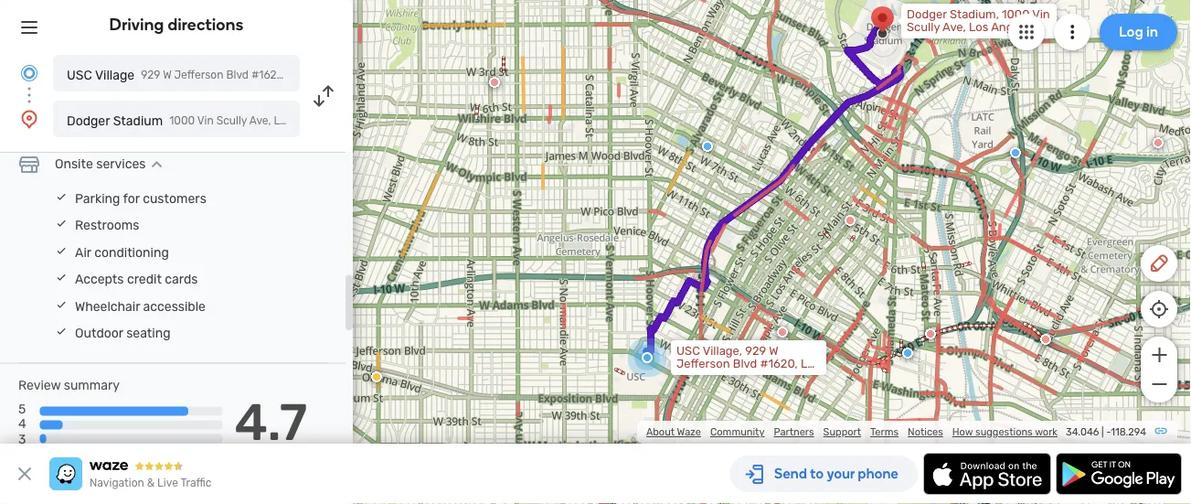 Task type: locate. For each thing, give the bounding box(es) containing it.
1 vertical spatial ca
[[727, 370, 743, 384]]

checkmark image for outdoor seating
[[55, 325, 68, 338]]

onsite services
[[55, 156, 146, 172]]

checkmark image left outdoor
[[55, 325, 68, 338]]

dodger
[[907, 7, 948, 21], [67, 113, 110, 128]]

0 horizontal spatial usc
[[67, 67, 92, 82]]

0 horizontal spatial ca
[[356, 69, 370, 81]]

usc left village,
[[677, 344, 701, 358]]

1 horizontal spatial usc
[[677, 344, 701, 358]]

1 horizontal spatial usa
[[788, 370, 811, 384]]

2 checkmark image from the top
[[55, 325, 68, 338]]

0 horizontal spatial #1620,
[[251, 69, 286, 81]]

#1620, for village
[[251, 69, 286, 81]]

0 horizontal spatial usa
[[412, 69, 433, 81]]

0 vertical spatial 90089,
[[373, 69, 409, 81]]

wheelchair
[[75, 299, 140, 314]]

0 vertical spatial usa
[[412, 69, 433, 81]]

driving
[[109, 15, 164, 34]]

usc left village
[[67, 67, 92, 82]]

0 horizontal spatial angeles,
[[309, 69, 353, 81]]

0 vertical spatial angeles,
[[992, 20, 1039, 34]]

location image
[[18, 108, 40, 130]]

blvd inside usc village, 929 w jefferson blvd #1620, los angeles, ca 90089, usa
[[733, 357, 758, 371]]

w inside usc village 929 w jefferson blvd #1620, los angeles, ca 90089, usa
[[163, 69, 172, 81]]

0 vertical spatial los
[[970, 20, 989, 34]]

1 vertical spatial los
[[289, 69, 307, 81]]

1 horizontal spatial 929
[[746, 344, 767, 358]]

services
[[96, 156, 146, 172]]

2 vertical spatial angeles,
[[677, 370, 724, 384]]

ca for village
[[356, 69, 370, 81]]

checkmark image for wheelchair accessible
[[55, 298, 68, 311]]

checkmark image for restrooms
[[55, 217, 68, 230]]

jefferson inside usc village, 929 w jefferson blvd #1620, los angeles, ca 90089, usa
[[677, 357, 730, 371]]

scully
[[907, 20, 941, 34]]

blvd down directions
[[226, 69, 249, 81]]

929 inside usc village 929 w jefferson blvd #1620, los angeles, ca 90089, usa
[[141, 69, 160, 81]]

0 vertical spatial 929
[[141, 69, 160, 81]]

dodger inside dodger stadium, 1000 vin scully ave, los angeles, california, united states
[[907, 7, 948, 21]]

support link
[[824, 426, 862, 438]]

0 vertical spatial w
[[163, 69, 172, 81]]

1 vertical spatial police image
[[903, 348, 914, 359]]

1 horizontal spatial road closed image
[[845, 215, 856, 226]]

1 vertical spatial w
[[770, 344, 779, 358]]

0 horizontal spatial dodger
[[67, 113, 110, 128]]

1 horizontal spatial jefferson
[[677, 357, 730, 371]]

929 right village,
[[746, 344, 767, 358]]

90089, inside usc village 929 w jefferson blvd #1620, los angeles, ca 90089, usa
[[373, 69, 409, 81]]

terms link
[[871, 426, 899, 438]]

w right village,
[[770, 344, 779, 358]]

california,
[[907, 33, 963, 47]]

jefferson for village
[[174, 69, 224, 81]]

1 horizontal spatial dodger
[[907, 7, 948, 21]]

0 horizontal spatial jefferson
[[174, 69, 224, 81]]

ca inside usc village 929 w jefferson blvd #1620, los angeles, ca 90089, usa
[[356, 69, 370, 81]]

angeles, inside usc village 929 w jefferson blvd #1620, los angeles, ca 90089, usa
[[309, 69, 353, 81]]

blvd inside usc village 929 w jefferson blvd #1620, los angeles, ca 90089, usa
[[226, 69, 249, 81]]

5
[[18, 402, 26, 417]]

w for village
[[163, 69, 172, 81]]

waze
[[678, 426, 702, 438]]

929 for village,
[[746, 344, 767, 358]]

#1620, inside usc village 929 w jefferson blvd #1620, los angeles, ca 90089, usa
[[251, 69, 286, 81]]

los for village,
[[801, 357, 821, 371]]

current location image
[[18, 62, 40, 84]]

3
[[18, 431, 26, 446]]

118.294
[[1112, 426, 1147, 438]]

angeles, inside dodger stadium, 1000 vin scully ave, los angeles, california, united states
[[992, 20, 1039, 34]]

los inside usc village 929 w jefferson blvd #1620, los angeles, ca 90089, usa
[[289, 69, 307, 81]]

1 checkmark image from the top
[[55, 298, 68, 311]]

0 horizontal spatial blvd
[[226, 69, 249, 81]]

1 vertical spatial 90089,
[[746, 370, 785, 384]]

los inside usc village, 929 w jefferson blvd #1620, los angeles, ca 90089, usa
[[801, 357, 821, 371]]

usa for village,
[[788, 370, 811, 384]]

jefferson for village,
[[677, 357, 730, 371]]

checkmark image
[[55, 298, 68, 311], [55, 325, 68, 338]]

stadium,
[[950, 7, 1000, 21]]

store image
[[18, 153, 40, 175]]

jefferson up waze
[[677, 357, 730, 371]]

usa inside usc village, 929 w jefferson blvd #1620, los angeles, ca 90089, usa
[[788, 370, 811, 384]]

#1620, inside usc village, 929 w jefferson blvd #1620, los angeles, ca 90089, usa
[[761, 357, 798, 371]]

road closed image
[[489, 77, 500, 88], [1154, 137, 1165, 148], [926, 328, 937, 339], [1041, 334, 1052, 345]]

partners
[[774, 426, 815, 438]]

0 horizontal spatial police image
[[903, 348, 914, 359]]

2 horizontal spatial los
[[970, 20, 989, 34]]

0 horizontal spatial los
[[289, 69, 307, 81]]

1 vertical spatial usc
[[677, 344, 701, 358]]

police image
[[703, 141, 714, 152]]

929
[[141, 69, 160, 81], [746, 344, 767, 358]]

90089, inside usc village, 929 w jefferson blvd #1620, los angeles, ca 90089, usa
[[746, 370, 785, 384]]

90089, for village,
[[746, 370, 785, 384]]

1 vertical spatial road closed image
[[778, 327, 789, 338]]

90089,
[[373, 69, 409, 81], [746, 370, 785, 384]]

parking for customers
[[75, 191, 207, 206]]

4
[[18, 416, 26, 432]]

usa inside usc village 929 w jefferson blvd #1620, los angeles, ca 90089, usa
[[412, 69, 433, 81]]

checkmark image
[[55, 190, 68, 203], [55, 217, 68, 230], [55, 244, 68, 257], [55, 271, 68, 284]]

1 vertical spatial usa
[[788, 370, 811, 384]]

work
[[1036, 426, 1058, 438]]

1 horizontal spatial ca
[[727, 370, 743, 384]]

checkmark image left wheelchair
[[55, 298, 68, 311]]

1 vertical spatial jefferson
[[677, 357, 730, 371]]

ca for village,
[[727, 370, 743, 384]]

dodger stadium button
[[53, 101, 300, 137]]

los
[[970, 20, 989, 34], [289, 69, 307, 81], [801, 357, 821, 371]]

1 vertical spatial angeles,
[[309, 69, 353, 81]]

1 vertical spatial 929
[[746, 344, 767, 358]]

929 inside usc village, 929 w jefferson blvd #1620, los angeles, ca 90089, usa
[[746, 344, 767, 358]]

w up dodger stadium button at top left
[[163, 69, 172, 81]]

0 vertical spatial dodger
[[907, 7, 948, 21]]

w
[[163, 69, 172, 81], [770, 344, 779, 358]]

1 horizontal spatial los
[[801, 357, 821, 371]]

0 vertical spatial road closed image
[[845, 215, 856, 226]]

1 horizontal spatial w
[[770, 344, 779, 358]]

0 vertical spatial #1620,
[[251, 69, 286, 81]]

how
[[953, 426, 974, 438]]

police image
[[1011, 147, 1022, 158], [903, 348, 914, 359]]

checkmark image for air conditioning
[[55, 244, 68, 257]]

929 right village
[[141, 69, 160, 81]]

1 checkmark image from the top
[[55, 190, 68, 203]]

dodger up 'onsite services'
[[67, 113, 110, 128]]

2 vertical spatial los
[[801, 357, 821, 371]]

1 vertical spatial checkmark image
[[55, 325, 68, 338]]

2 checkmark image from the top
[[55, 217, 68, 230]]

angeles,
[[992, 20, 1039, 34], [309, 69, 353, 81], [677, 370, 724, 384]]

jefferson up dodger stadium button at top left
[[174, 69, 224, 81]]

link image
[[1154, 424, 1169, 438]]

ca inside usc village, 929 w jefferson blvd #1620, los angeles, ca 90089, usa
[[727, 370, 743, 384]]

ca
[[356, 69, 370, 81], [727, 370, 743, 384]]

wheelchair accessible
[[75, 299, 206, 314]]

4 checkmark image from the top
[[55, 271, 68, 284]]

credit
[[127, 272, 162, 287]]

1 horizontal spatial #1620,
[[761, 357, 798, 371]]

about waze community partners support terms notices how suggestions work 34.046 | -118.294
[[647, 426, 1147, 438]]

0 vertical spatial checkmark image
[[55, 298, 68, 311]]

0 horizontal spatial 90089,
[[373, 69, 409, 81]]

0 horizontal spatial 929
[[141, 69, 160, 81]]

seating
[[126, 326, 171, 341]]

usa for village
[[412, 69, 433, 81]]

blvd for village
[[226, 69, 249, 81]]

usc inside usc village, 929 w jefferson blvd #1620, los angeles, ca 90089, usa
[[677, 344, 701, 358]]

usa
[[412, 69, 433, 81], [788, 370, 811, 384]]

zoom out image
[[1149, 373, 1171, 395]]

about
[[647, 426, 675, 438]]

1 horizontal spatial 90089,
[[746, 370, 785, 384]]

#1620,
[[251, 69, 286, 81], [761, 357, 798, 371]]

dodger up california,
[[907, 7, 948, 21]]

checkmark image left 'accepts'
[[55, 271, 68, 284]]

34.046
[[1067, 426, 1100, 438]]

1 horizontal spatial police image
[[1011, 147, 1022, 158]]

checkmark image for parking for customers
[[55, 190, 68, 203]]

0 horizontal spatial w
[[163, 69, 172, 81]]

w inside usc village, 929 w jefferson blvd #1620, los angeles, ca 90089, usa
[[770, 344, 779, 358]]

restrooms
[[75, 218, 139, 233]]

w for village,
[[770, 344, 779, 358]]

1 horizontal spatial blvd
[[733, 357, 758, 371]]

5 4 3
[[18, 402, 26, 446]]

road closed image
[[845, 215, 856, 226], [778, 327, 789, 338]]

pencil image
[[1149, 252, 1171, 274]]

jefferson inside usc village 929 w jefferson blvd #1620, los angeles, ca 90089, usa
[[174, 69, 224, 81]]

dodger stadium, 1000 vin scully ave, los angeles, california, united states
[[907, 7, 1051, 47]]

usc for village,
[[677, 344, 701, 358]]

4.7
[[235, 392, 308, 452]]

0 vertical spatial usc
[[67, 67, 92, 82]]

1 vertical spatial dodger
[[67, 113, 110, 128]]

angeles, inside usc village, 929 w jefferson blvd #1620, los angeles, ca 90089, usa
[[677, 370, 724, 384]]

0 vertical spatial jefferson
[[174, 69, 224, 81]]

community
[[711, 426, 765, 438]]

usc
[[67, 67, 92, 82], [677, 344, 701, 358]]

checkmark image left the restrooms
[[55, 217, 68, 230]]

0 vertical spatial ca
[[356, 69, 370, 81]]

&
[[147, 477, 155, 489]]

1 vertical spatial blvd
[[733, 357, 758, 371]]

accessible
[[143, 299, 206, 314]]

2 horizontal spatial angeles,
[[992, 20, 1039, 34]]

1 horizontal spatial angeles,
[[677, 370, 724, 384]]

community link
[[711, 426, 765, 438]]

checkmark image down onsite
[[55, 190, 68, 203]]

dodger inside button
[[67, 113, 110, 128]]

0 vertical spatial blvd
[[226, 69, 249, 81]]

blvd up community link in the right of the page
[[733, 357, 758, 371]]

3 checkmark image from the top
[[55, 244, 68, 257]]

1 vertical spatial #1620,
[[761, 357, 798, 371]]

jefferson
[[174, 69, 224, 81], [677, 357, 730, 371]]

blvd
[[226, 69, 249, 81], [733, 357, 758, 371]]

united
[[966, 33, 1003, 47]]

angeles, for village,
[[677, 370, 724, 384]]

navigation
[[90, 477, 144, 489]]

onsite services button
[[55, 156, 168, 172]]

checkmark image left 'air'
[[55, 244, 68, 257]]

0 vertical spatial police image
[[1011, 147, 1022, 158]]



Task type: vqa. For each thing, say whether or not it's contained in the screenshot.
Jefferson within usc village, 929 w jefferson blvd #1620, los angeles, ca 90089, usa
yes



Task type: describe. For each thing, give the bounding box(es) containing it.
navigation & live traffic
[[90, 477, 212, 489]]

checkmark image for accepts credit cards
[[55, 271, 68, 284]]

for
[[123, 191, 140, 206]]

customers
[[143, 191, 207, 206]]

support
[[824, 426, 862, 438]]

outdoor
[[75, 326, 123, 341]]

los inside dodger stadium, 1000 vin scully ave, los angeles, california, united states
[[970, 20, 989, 34]]

929 for village
[[141, 69, 160, 81]]

usc for village
[[67, 67, 92, 82]]

cards
[[165, 272, 198, 287]]

notices link
[[908, 426, 944, 438]]

conditioning
[[94, 245, 169, 260]]

los for village
[[289, 69, 307, 81]]

vin
[[1033, 7, 1051, 21]]

live
[[157, 477, 178, 489]]

notices
[[908, 426, 944, 438]]

summary
[[64, 378, 120, 393]]

parking
[[75, 191, 120, 206]]

review
[[18, 378, 61, 393]]

dodger stadium
[[67, 113, 163, 128]]

|
[[1102, 426, 1105, 438]]

x image
[[14, 463, 36, 485]]

chevron up image
[[146, 157, 168, 172]]

dodger for dodger stadium, 1000 vin scully ave, los angeles, california, united states
[[907, 7, 948, 21]]

accepts credit cards
[[75, 272, 198, 287]]

village,
[[703, 344, 743, 358]]

terms
[[871, 426, 899, 438]]

dodger for dodger stadium
[[67, 113, 110, 128]]

partners link
[[774, 426, 815, 438]]

0 horizontal spatial road closed image
[[778, 327, 789, 338]]

90089, for village
[[373, 69, 409, 81]]

air
[[75, 245, 91, 260]]

-
[[1107, 426, 1112, 438]]

zoom in image
[[1149, 344, 1171, 366]]

stadium
[[113, 113, 163, 128]]

outdoor seating
[[75, 326, 171, 341]]

states
[[1006, 33, 1042, 47]]

ave,
[[943, 20, 967, 34]]

village
[[95, 67, 135, 82]]

accepts
[[75, 272, 124, 287]]

onsite
[[55, 156, 93, 172]]

directions
[[168, 15, 244, 34]]

how suggestions work link
[[953, 426, 1058, 438]]

#1620, for village,
[[761, 357, 798, 371]]

hazard image
[[371, 371, 382, 382]]

driving directions
[[109, 15, 244, 34]]

review summary
[[18, 378, 120, 393]]

angeles, for village
[[309, 69, 353, 81]]

1000
[[1003, 7, 1030, 21]]

traffic
[[181, 477, 212, 489]]

about waze link
[[647, 426, 702, 438]]

usc village 929 w jefferson blvd #1620, los angeles, ca 90089, usa
[[67, 67, 433, 82]]

air conditioning
[[75, 245, 169, 260]]

blvd for village,
[[733, 357, 758, 371]]

suggestions
[[976, 426, 1033, 438]]

usc village, 929 w jefferson blvd #1620, los angeles, ca 90089, usa
[[677, 344, 821, 384]]



